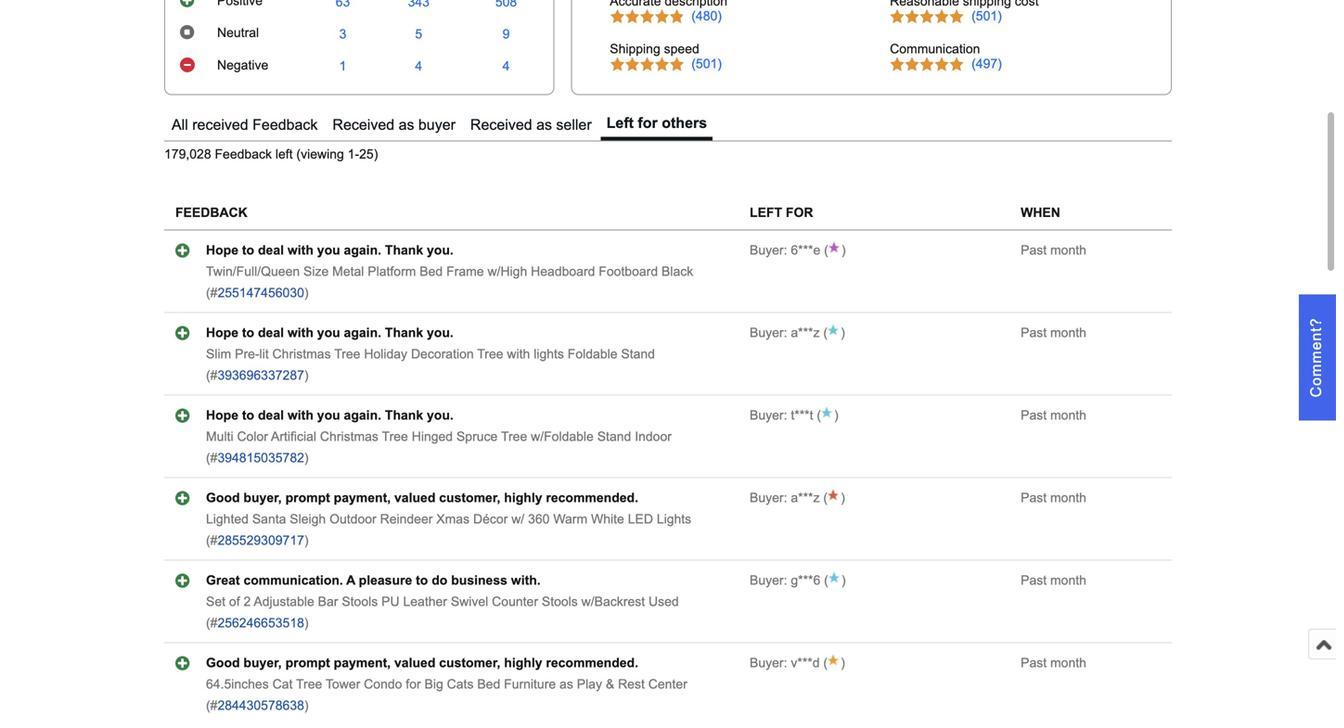 Task type: describe. For each thing, give the bounding box(es) containing it.
(497) button
[[972, 57, 1002, 72]]

with.
[[511, 574, 541, 588]]

recommended. for as
[[546, 656, 639, 671]]

outdoor
[[330, 512, 377, 527]]

buyer: 6***e
[[750, 243, 821, 258]]

led
[[628, 512, 653, 527]]

buyer: for lighted santa sleigh outdoor reindeer xmas décor w/ 360 warm white led lights (#
[[750, 491, 787, 506]]

lit
[[259, 347, 269, 362]]

communication
[[890, 42, 980, 56]]

frame
[[447, 265, 484, 279]]

indoor
[[635, 430, 672, 444]]

cat
[[272, 678, 293, 692]]

big
[[425, 678, 443, 692]]

1 4 button from the left
[[415, 59, 422, 74]]

thank for hinged
[[385, 409, 423, 423]]

pleasure
[[359, 574, 412, 588]]

valued for reindeer
[[394, 491, 436, 506]]

comment? link
[[1299, 295, 1336, 421]]

received as buyer button
[[327, 110, 461, 140]]

month for 64.5inches cat tree tower condo for big cats bed furniture as play & rest center (#
[[1051, 656, 1087, 671]]

payment, for outdoor
[[334, 491, 391, 506]]

buyer: a***z for slim pre-lit christmas tree holiday decoration tree with lights foldable stand (#
[[750, 326, 820, 340]]

hope for twin/full/queen
[[206, 243, 239, 258]]

deal for color
[[258, 409, 284, 423]]

feedback left for buyer. element for lighted santa sleigh outdoor reindeer xmas décor w/ 360 warm white led lights (#
[[750, 491, 820, 506]]

buyer, for cat
[[244, 656, 282, 671]]

v***d
[[791, 656, 820, 671]]

great
[[206, 574, 240, 588]]

negative
[[217, 58, 268, 73]]

a***z for slim pre-lit christmas tree holiday decoration tree with lights foldable stand (#
[[791, 326, 820, 340]]

warm
[[553, 512, 588, 527]]

( for set of 2 adjustable bar stools pu leather swivel counter stools w/backrest used (#
[[821, 574, 829, 588]]

394815035782
[[218, 451, 304, 466]]

hope for slim
[[206, 326, 239, 340]]

past for multi color artificial christmas tree hinged spruce tree w/foldable stand indoor (#
[[1021, 409, 1047, 423]]

to for multi
[[242, 409, 254, 423]]

slim pre-lit christmas tree holiday decoration tree with lights foldable stand (#
[[206, 347, 655, 383]]

tree left hinged
[[382, 430, 408, 444]]

with for holiday
[[288, 326, 314, 340]]

great communication. a pleasure to do business with. element
[[206, 574, 541, 588]]

255147456030
[[218, 286, 304, 300]]

64.5inches
[[206, 678, 269, 692]]

with for frame
[[288, 243, 314, 258]]

feedback left for buyer. element for 64.5inches cat tree tower condo for big cats bed furniture as play & rest center (#
[[750, 656, 820, 671]]

left for others button
[[601, 110, 713, 140]]

past month for lighted santa sleigh outdoor reindeer xmas décor w/ 360 warm white led lights (#
[[1021, 491, 1087, 506]]

christmas for 393696337287 )
[[272, 347, 331, 362]]

received as seller button
[[465, 110, 597, 140]]

past month element for slim pre-lit christmas tree holiday decoration tree with lights foldable stand (#
[[1021, 326, 1087, 340]]

thank for frame
[[385, 243, 423, 258]]

a
[[346, 574, 355, 588]]

prompt for tree
[[285, 656, 330, 671]]

headboard
[[531, 265, 595, 279]]

(497)
[[972, 57, 1002, 71]]

multi color artificial christmas tree hinged spruce tree w/foldable stand indoor (#
[[206, 430, 672, 466]]

past month element for lighted santa sleigh outdoor reindeer xmas décor w/ 360 warm white led lights (#
[[1021, 491, 1087, 506]]

condo
[[364, 678, 402, 692]]

(480)
[[692, 9, 722, 23]]

feedback element
[[175, 206, 248, 220]]

when
[[1021, 206, 1061, 220]]

hope to deal with you again. thank you. element for artificial
[[206, 409, 454, 423]]

hope to deal with you again. thank you. for lit
[[206, 326, 454, 340]]

( for 64.5inches cat tree tower condo for big cats bed furniture as play & rest center (#
[[820, 656, 828, 671]]

shipping
[[610, 42, 661, 56]]

good for 64.5inches cat tree tower condo for big cats bed furniture as play & rest center (#
[[206, 656, 240, 671]]

good for lighted santa sleigh outdoor reindeer xmas décor w/ 360 warm white led lights (#
[[206, 491, 240, 506]]

501 ratings received on shipping speed. click to check average rating. element
[[692, 57, 722, 71]]

9
[[503, 27, 510, 41]]

179,028 feedback left (viewing 1-25)
[[164, 147, 378, 162]]

furniture
[[504, 678, 556, 692]]

285529309717 )
[[218, 534, 309, 548]]

to for slim
[[242, 326, 254, 340]]

pu
[[382, 595, 400, 609]]

past month for slim pre-lit christmas tree holiday decoration tree with lights foldable stand (#
[[1021, 326, 1087, 340]]

received for received as seller
[[470, 116, 532, 133]]

left for
[[750, 206, 813, 220]]

5
[[415, 27, 422, 41]]

others
[[662, 114, 707, 131]]

platform
[[368, 265, 416, 279]]

hope to deal with you again. thank you. for artificial
[[206, 409, 454, 423]]

3
[[339, 27, 347, 41]]

( for multi color artificial christmas tree hinged spruce tree w/foldable stand indoor (#
[[813, 409, 821, 423]]

for
[[786, 206, 813, 220]]

received as buyer
[[333, 116, 456, 133]]

past month element for 64.5inches cat tree tower condo for big cats bed furniture as play & rest center (#
[[1021, 656, 1087, 671]]

with for hinged
[[288, 409, 314, 423]]

to for twin/full/queen
[[242, 243, 254, 258]]

501 ratings received on reasonable shipping cost. click to check average rating. element
[[972, 9, 1002, 23]]

you for artificial
[[317, 409, 340, 423]]

left
[[607, 114, 634, 131]]

(# inside 64.5inches cat tree tower condo for big cats bed furniture as play & rest center (#
[[206, 699, 218, 713]]

for inside button
[[638, 114, 658, 131]]

white
[[591, 512, 624, 527]]

foldable
[[568, 347, 618, 362]]

tower
[[326, 678, 360, 692]]

artificial
[[271, 430, 317, 444]]

g***6
[[791, 574, 821, 588]]

360
[[528, 512, 550, 527]]

284430578638 )
[[218, 699, 309, 713]]

buyer: for 64.5inches cat tree tower condo for big cats bed furniture as play & rest center (#
[[750, 656, 787, 671]]

feedback left for buyer. element for twin/full/queen size metal platform bed frame w/high headboard footboard black (#
[[750, 243, 821, 258]]

santa
[[252, 512, 286, 527]]

past month element for set of 2 adjustable bar stools pu leather swivel counter stools w/backrest used (#
[[1021, 574, 1087, 588]]

buyer: for set of 2 adjustable bar stools pu leather swivel counter stools w/backrest used (#
[[750, 574, 787, 588]]

a***z for lighted santa sleigh outdoor reindeer xmas décor w/ 360 warm white led lights (#
[[791, 491, 820, 506]]

lights
[[657, 512, 692, 527]]

(# inside slim pre-lit christmas tree holiday decoration tree with lights foldable stand (#
[[206, 369, 218, 383]]

recommended. for white
[[546, 491, 639, 506]]

buyer: v***d
[[750, 656, 820, 671]]

payment, for tower
[[334, 656, 391, 671]]

1 button
[[339, 59, 347, 74]]

t***t
[[791, 409, 813, 423]]

179,028
[[164, 147, 211, 162]]

set
[[206, 595, 226, 609]]

comment?
[[1308, 318, 1325, 398]]

adjustable
[[254, 595, 314, 609]]

speed
[[664, 42, 700, 56]]

all received feedback
[[172, 116, 318, 133]]

used
[[649, 595, 679, 609]]

(# inside 'multi color artificial christmas tree hinged spruce tree w/foldable stand indoor (#'
[[206, 451, 218, 466]]

tree right spruce
[[501, 430, 527, 444]]

1 4 from the left
[[415, 59, 422, 73]]

deal for size
[[258, 243, 284, 258]]

décor
[[473, 512, 508, 527]]

tree inside 64.5inches cat tree tower condo for big cats bed furniture as play & rest center (#
[[296, 678, 322, 692]]

393696337287
[[218, 369, 304, 383]]

2 4 button from the left
[[503, 59, 510, 74]]

good buyer, prompt payment, valued customer, highly recommended. element for for
[[206, 656, 639, 671]]

buyer: t***t
[[750, 409, 813, 423]]

shipping speed
[[610, 42, 700, 56]]

&
[[606, 678, 615, 692]]

past month for multi color artificial christmas tree hinged spruce tree w/foldable stand indoor (#
[[1021, 409, 1087, 423]]

cats
[[447, 678, 474, 692]]

thank for holiday
[[385, 326, 423, 340]]

buyer: for multi color artificial christmas tree hinged spruce tree w/foldable stand indoor (#
[[750, 409, 787, 423]]

received
[[192, 116, 248, 133]]

feedback
[[175, 206, 248, 220]]

lighted
[[206, 512, 249, 527]]

255147456030 )
[[218, 286, 309, 300]]

past for set of 2 adjustable bar stools pu leather swivel counter stools w/backrest used (#
[[1021, 574, 1047, 588]]

6***e
[[791, 243, 821, 258]]



Task type: locate. For each thing, give the bounding box(es) containing it.
size
[[304, 265, 329, 279]]

2 vertical spatial you.
[[427, 409, 454, 423]]

2
[[244, 595, 251, 609]]

(# down lighted
[[206, 534, 218, 548]]

again. down holiday
[[344, 409, 381, 423]]

1 good buyer, prompt payment, valued customer, highly recommended. element from the top
[[206, 491, 639, 506]]

(
[[821, 243, 829, 258], [820, 326, 828, 340], [813, 409, 821, 423], [820, 491, 828, 506], [821, 574, 829, 588], [820, 656, 828, 671]]

feedback left for buyer. element containing buyer: 6***e
[[750, 243, 821, 258]]

1 recommended. from the top
[[546, 491, 639, 506]]

1 (# from the top
[[206, 286, 218, 300]]

good buyer, prompt payment, valued customer, highly recommended. up the 'reindeer'
[[206, 491, 639, 506]]

( for lighted santa sleigh outdoor reindeer xmas décor w/ 360 warm white led lights (#
[[820, 491, 828, 506]]

1 vertical spatial buyer,
[[244, 656, 282, 671]]

480 ratings received on accurate description. click to check average rating. element
[[692, 9, 722, 23]]

(501) down speed
[[692, 57, 722, 71]]

hope up multi
[[206, 409, 239, 423]]

with down 255147456030 )
[[288, 326, 314, 340]]

received
[[333, 116, 395, 133], [470, 116, 532, 133]]

1 horizontal spatial 4 button
[[503, 59, 510, 74]]

feedback left for buyer. element for slim pre-lit christmas tree holiday decoration tree with lights foldable stand (#
[[750, 326, 820, 340]]

received as seller
[[470, 116, 592, 133]]

0 horizontal spatial 4
[[415, 59, 422, 73]]

hope to deal with you again. thank you. up holiday
[[206, 326, 454, 340]]

0 vertical spatial again.
[[344, 243, 381, 258]]

good buyer, prompt payment, valued customer, highly recommended. element up the 'reindeer'
[[206, 491, 639, 506]]

you for lit
[[317, 326, 340, 340]]

w/backrest
[[582, 595, 645, 609]]

buyer: down buyer: t***t
[[750, 491, 787, 506]]

hope to deal with you again. thank you. element for lit
[[206, 326, 454, 340]]

customer, for big
[[439, 656, 501, 671]]

bed inside 64.5inches cat tree tower condo for big cats bed furniture as play & rest center (#
[[477, 678, 500, 692]]

0 vertical spatial good buyer, prompt payment, valued customer, highly recommended.
[[206, 491, 639, 506]]

64.5inches cat tree tower condo for big cats bed furniture as play & rest center (#
[[206, 678, 688, 713]]

1 good buyer, prompt payment, valued customer, highly recommended. from the top
[[206, 491, 639, 506]]

to
[[242, 243, 254, 258], [242, 326, 254, 340], [242, 409, 254, 423], [416, 574, 428, 588]]

2 hope from the top
[[206, 326, 239, 340]]

all received feedback button
[[166, 110, 323, 140]]

feedback left for buyer. element containing buyer: t***t
[[750, 409, 813, 423]]

(501) button up "497 ratings received on communication. click to check average rating." 'element' on the right
[[972, 9, 1002, 24]]

5 past month element from the top
[[1021, 574, 1087, 588]]

285529309717
[[218, 534, 304, 548]]

0 vertical spatial recommended.
[[546, 491, 639, 506]]

past month element for multi color artificial christmas tree hinged spruce tree w/foldable stand indoor (#
[[1021, 409, 1087, 423]]

all
[[172, 116, 188, 133]]

christmas
[[272, 347, 331, 362], [320, 430, 379, 444]]

1 horizontal spatial bed
[[477, 678, 500, 692]]

6 buyer: from the top
[[750, 656, 787, 671]]

recommended. up the play
[[546, 656, 639, 671]]

sleigh
[[290, 512, 326, 527]]

1 vertical spatial for
[[406, 678, 421, 692]]

deal up twin/full/queen
[[258, 243, 284, 258]]

0 horizontal spatial for
[[406, 678, 421, 692]]

received up 25)
[[333, 116, 395, 133]]

again. for hinged
[[344, 409, 381, 423]]

256246653518 )
[[218, 616, 309, 631]]

6 feedback left for buyer. element from the top
[[750, 656, 820, 671]]

1 buyer, from the top
[[244, 491, 282, 506]]

neutral
[[217, 26, 259, 40]]

lighted santa sleigh outdoor reindeer xmas décor w/ 360 warm white led lights (#
[[206, 512, 692, 548]]

with up artificial
[[288, 409, 314, 423]]

(# inside set of 2 adjustable bar stools pu leather swivel counter stools w/backrest used (#
[[206, 616, 218, 631]]

1 vertical spatial good buyer, prompt payment, valued customer, highly recommended. element
[[206, 656, 639, 671]]

hope to deal with you again. thank you. element up size
[[206, 243, 454, 258]]

0 vertical spatial payment,
[[334, 491, 391, 506]]

for left big
[[406, 678, 421, 692]]

christmas for 394815035782 )
[[320, 430, 379, 444]]

0 vertical spatial for
[[638, 114, 658, 131]]

1 vertical spatial hope
[[206, 326, 239, 340]]

2 past from the top
[[1021, 326, 1047, 340]]

hope up twin/full/queen
[[206, 243, 239, 258]]

1 past month from the top
[[1021, 243, 1087, 258]]

past for 64.5inches cat tree tower condo for big cats bed furniture as play & rest center (#
[[1021, 656, 1047, 671]]

hope to deal with you again. thank you. element
[[206, 243, 454, 258], [206, 326, 454, 340], [206, 409, 454, 423]]

6 (# from the top
[[206, 699, 218, 713]]

0 vertical spatial buyer: a***z
[[750, 326, 820, 340]]

(# down twin/full/queen
[[206, 286, 218, 300]]

thank up hinged
[[385, 409, 423, 423]]

0 vertical spatial christmas
[[272, 347, 331, 362]]

good up lighted
[[206, 491, 240, 506]]

3 past month element from the top
[[1021, 409, 1087, 423]]

393696337287 )
[[218, 369, 309, 383]]

2 a***z from the top
[[791, 491, 820, 506]]

1 highly from the top
[[504, 491, 542, 506]]

slim
[[206, 347, 231, 362]]

1 vertical spatial deal
[[258, 326, 284, 340]]

0 horizontal spatial (501)
[[692, 57, 722, 71]]

3 thank from the top
[[385, 409, 423, 423]]

1 received from the left
[[333, 116, 395, 133]]

month for set of 2 adjustable bar stools pu leather swivel counter stools w/backrest used (#
[[1051, 574, 1087, 588]]

0 horizontal spatial bed
[[420, 265, 443, 279]]

recommended. up white
[[546, 491, 639, 506]]

1 horizontal spatial as
[[537, 116, 552, 133]]

prompt up cat at the left of the page
[[285, 656, 330, 671]]

2 thank from the top
[[385, 326, 423, 340]]

w/foldable
[[531, 430, 594, 444]]

as left buyer
[[399, 116, 414, 133]]

2 good buyer, prompt payment, valued customer, highly recommended. element from the top
[[206, 656, 639, 671]]

4 button down 5 button
[[415, 59, 422, 74]]

25)
[[359, 147, 378, 162]]

2 good buyer, prompt payment, valued customer, highly recommended. from the top
[[206, 656, 639, 671]]

2 hope to deal with you again. thank you. from the top
[[206, 326, 454, 340]]

2 feedback left for buyer. element from the top
[[750, 326, 820, 340]]

1 vertical spatial a***z
[[791, 491, 820, 506]]

buyer, up cat at the left of the page
[[244, 656, 282, 671]]

rest
[[618, 678, 645, 692]]

again. for holiday
[[344, 326, 381, 340]]

color
[[237, 430, 268, 444]]

5 month from the top
[[1051, 574, 1087, 588]]

counter
[[492, 595, 538, 609]]

month for lighted santa sleigh outdoor reindeer xmas décor w/ 360 warm white led lights (#
[[1051, 491, 1087, 506]]

2 past month from the top
[[1021, 326, 1087, 340]]

2 buyer: a***z from the top
[[750, 491, 820, 506]]

285529309717 link
[[218, 534, 304, 548]]

a***z up g***6 on the bottom of the page
[[791, 491, 820, 506]]

4 feedback left for buyer. element from the top
[[750, 491, 820, 506]]

feedback inside button
[[253, 116, 318, 133]]

2 stools from the left
[[542, 595, 578, 609]]

1 horizontal spatial (501)
[[972, 9, 1002, 23]]

(# down the slim
[[206, 369, 218, 383]]

with left lights
[[507, 347, 530, 362]]

5 past month from the top
[[1021, 574, 1087, 588]]

1 vertical spatial stand
[[597, 430, 631, 444]]

0 vertical spatial (501) button
[[972, 9, 1002, 24]]

2 vertical spatial deal
[[258, 409, 284, 423]]

5 buyer: from the top
[[750, 574, 787, 588]]

twin/full/queen size metal platform bed frame w/high headboard footboard black (#
[[206, 265, 694, 300]]

1 vertical spatial (501)
[[692, 57, 722, 71]]

1 vertical spatial thank
[[385, 326, 423, 340]]

when element
[[1021, 206, 1061, 220]]

buyer: left 'v***d'
[[750, 656, 787, 671]]

( for slim pre-lit christmas tree holiday decoration tree with lights foldable stand (#
[[820, 326, 828, 340]]

reindeer
[[380, 512, 433, 527]]

left for element
[[750, 206, 813, 220]]

tree left holiday
[[334, 347, 361, 362]]

highly up furniture
[[504, 656, 542, 671]]

past
[[1021, 243, 1047, 258], [1021, 326, 1047, 340], [1021, 409, 1047, 423], [1021, 491, 1047, 506], [1021, 574, 1047, 588], [1021, 656, 1047, 671]]

2 past month element from the top
[[1021, 326, 1087, 340]]

5 (# from the top
[[206, 616, 218, 631]]

feedback left for buyer. element containing buyer: v***d
[[750, 656, 820, 671]]

(501) for the rightmost '(501)' dropdown button
[[972, 9, 1002, 23]]

2 payment, from the top
[[334, 656, 391, 671]]

3 again. from the top
[[344, 409, 381, 423]]

hope up the slim
[[206, 326, 239, 340]]

1 you from the top
[[317, 243, 340, 258]]

3 buyer: from the top
[[750, 409, 787, 423]]

1 past month element from the top
[[1021, 243, 1087, 258]]

2 recommended. from the top
[[546, 656, 639, 671]]

3 hope from the top
[[206, 409, 239, 423]]

2 vertical spatial hope to deal with you again. thank you.
[[206, 409, 454, 423]]

feedback down all received feedback button
[[215, 147, 272, 162]]

(# down set
[[206, 616, 218, 631]]

thank up platform
[[385, 243, 423, 258]]

buyer: g***6
[[750, 574, 821, 588]]

hope to deal with you again. thank you. element up artificial
[[206, 409, 454, 423]]

play
[[577, 678, 602, 692]]

spruce
[[457, 430, 498, 444]]

prompt for sleigh
[[285, 491, 330, 506]]

1 valued from the top
[[394, 491, 436, 506]]

1 deal from the top
[[258, 243, 284, 258]]

1-
[[348, 147, 359, 162]]

)
[[842, 243, 846, 258], [304, 286, 309, 300], [841, 326, 845, 340], [304, 369, 309, 383], [834, 409, 839, 423], [304, 451, 309, 466], [841, 491, 845, 506], [304, 534, 309, 548], [842, 574, 846, 588], [304, 616, 309, 631], [841, 656, 845, 671], [304, 699, 309, 713]]

284430578638
[[218, 699, 304, 713]]

2 deal from the top
[[258, 326, 284, 340]]

deal up color
[[258, 409, 284, 423]]

0 horizontal spatial as
[[399, 116, 414, 133]]

past month element
[[1021, 243, 1087, 258], [1021, 326, 1087, 340], [1021, 409, 1087, 423], [1021, 491, 1087, 506], [1021, 574, 1087, 588], [1021, 656, 1087, 671]]

1 vertical spatial prompt
[[285, 656, 330, 671]]

497 ratings received on communication. click to check average rating. element
[[972, 57, 1002, 71]]

3 feedback left for buyer. element from the top
[[750, 409, 813, 423]]

1 buyer: a***z from the top
[[750, 326, 820, 340]]

1 good from the top
[[206, 491, 240, 506]]

3 (# from the top
[[206, 451, 218, 466]]

0 vertical spatial prompt
[[285, 491, 330, 506]]

customer,
[[439, 491, 501, 506], [439, 656, 501, 671]]

0 vertical spatial stand
[[621, 347, 655, 362]]

good
[[206, 491, 240, 506], [206, 656, 240, 671]]

1 vertical spatial feedback
[[215, 147, 272, 162]]

(# down 64.5inches
[[206, 699, 218, 713]]

stand right foldable
[[621, 347, 655, 362]]

buyer: a***z for lighted santa sleigh outdoor reindeer xmas décor w/ 360 warm white led lights (#
[[750, 491, 820, 506]]

0 vertical spatial customer,
[[439, 491, 501, 506]]

1 vertical spatial valued
[[394, 656, 436, 671]]

4 buyer: from the top
[[750, 491, 787, 506]]

1 horizontal spatial for
[[638, 114, 658, 131]]

0 vertical spatial bed
[[420, 265, 443, 279]]

you. for holiday
[[427, 326, 454, 340]]

set of 2 adjustable bar stools pu leather swivel counter stools w/backrest used (#
[[206, 595, 679, 631]]

tree right cat at the left of the page
[[296, 678, 322, 692]]

good up 64.5inches
[[206, 656, 240, 671]]

2 you. from the top
[[427, 326, 454, 340]]

0 vertical spatial (501)
[[972, 9, 1002, 23]]

month for slim pre-lit christmas tree holiday decoration tree with lights foldable stand (#
[[1051, 326, 1087, 340]]

0 vertical spatial thank
[[385, 243, 423, 258]]

bed inside twin/full/queen size metal platform bed frame w/high headboard footboard black (#
[[420, 265, 443, 279]]

0 horizontal spatial received
[[333, 116, 395, 133]]

0 vertical spatial good buyer, prompt payment, valued customer, highly recommended. element
[[206, 491, 639, 506]]

0 vertical spatial good
[[206, 491, 240, 506]]

valued up big
[[394, 656, 436, 671]]

2 buyer: from the top
[[750, 326, 787, 340]]

month for multi color artificial christmas tree hinged spruce tree w/foldable stand indoor (#
[[1051, 409, 1087, 423]]

2 hope to deal with you again. thank you. element from the top
[[206, 326, 454, 340]]

hope
[[206, 243, 239, 258], [206, 326, 239, 340], [206, 409, 239, 423]]

stools right counter
[[542, 595, 578, 609]]

good buyer, prompt payment, valued customer, highly recommended. element for xmas
[[206, 491, 639, 506]]

1 vertical spatial good
[[206, 656, 240, 671]]

9 button
[[503, 27, 510, 42]]

a***z down 6***e
[[791, 326, 820, 340]]

1 hope to deal with you again. thank you. from the top
[[206, 243, 454, 258]]

hope to deal with you again. thank you.
[[206, 243, 454, 258], [206, 326, 454, 340], [206, 409, 454, 423]]

highly
[[504, 491, 542, 506], [504, 656, 542, 671]]

buyer: a***z down the buyer: 6***e
[[750, 326, 820, 340]]

2 again. from the top
[[344, 326, 381, 340]]

left for others
[[607, 114, 707, 131]]

metal
[[332, 265, 364, 279]]

past for slim pre-lit christmas tree holiday decoration tree with lights foldable stand (#
[[1021, 326, 1047, 340]]

0 horizontal spatial 4 button
[[415, 59, 422, 74]]

again. up metal
[[344, 243, 381, 258]]

3 hope to deal with you again. thank you. from the top
[[206, 409, 454, 423]]

1 horizontal spatial stools
[[542, 595, 578, 609]]

0 vertical spatial a***z
[[791, 326, 820, 340]]

bed right cats
[[477, 678, 500, 692]]

feedback
[[253, 116, 318, 133], [215, 147, 272, 162]]

1 vertical spatial payment,
[[334, 656, 391, 671]]

again. for frame
[[344, 243, 381, 258]]

1 you. from the top
[[427, 243, 454, 258]]

good buyer, prompt payment, valued customer, highly recommended. for xmas
[[206, 491, 639, 506]]

bed left frame
[[420, 265, 443, 279]]

feedback up left
[[253, 116, 318, 133]]

footboard
[[599, 265, 658, 279]]

4 past month element from the top
[[1021, 491, 1087, 506]]

(# down multi
[[206, 451, 218, 466]]

christmas inside 'multi color artificial christmas tree hinged spruce tree w/foldable stand indoor (#'
[[320, 430, 379, 444]]

4
[[415, 59, 422, 73], [503, 59, 510, 73]]

month for twin/full/queen size metal platform bed frame w/high headboard footboard black (#
[[1051, 243, 1087, 258]]

1 stools from the left
[[342, 595, 378, 609]]

past month element for twin/full/queen size metal platform bed frame w/high headboard footboard black (#
[[1021, 243, 1087, 258]]

1 horizontal spatial received
[[470, 116, 532, 133]]

christmas right lit
[[272, 347, 331, 362]]

past for twin/full/queen size metal platform bed frame w/high headboard footboard black (#
[[1021, 243, 1047, 258]]

1 horizontal spatial 4
[[503, 59, 510, 73]]

1 past from the top
[[1021, 243, 1047, 258]]

(# inside lighted santa sleigh outdoor reindeer xmas décor w/ 360 warm white led lights (#
[[206, 534, 218, 548]]

6 month from the top
[[1051, 656, 1087, 671]]

1 hope to deal with you again. thank you. element from the top
[[206, 243, 454, 258]]

394815035782 link
[[218, 451, 304, 466]]

highly for bed
[[504, 656, 542, 671]]

buyer: a***z up buyer: g***6
[[750, 491, 820, 506]]

great communication. a pleasure to do business with.
[[206, 574, 541, 588]]

buyer: left t***t
[[750, 409, 787, 423]]

1 vertical spatial customer,
[[439, 656, 501, 671]]

0 vertical spatial hope to deal with you again. thank you.
[[206, 243, 454, 258]]

0 vertical spatial you
[[317, 243, 340, 258]]

buyer: left 6***e
[[750, 243, 787, 258]]

stand left indoor at the bottom
[[597, 430, 631, 444]]

0 vertical spatial hope to deal with you again. thank you. element
[[206, 243, 454, 258]]

1 vertical spatial christmas
[[320, 430, 379, 444]]

1 payment, from the top
[[334, 491, 391, 506]]

4 down 9 button
[[503, 59, 510, 73]]

holiday
[[364, 347, 407, 362]]

1 vertical spatial hope to deal with you again. thank you.
[[206, 326, 454, 340]]

0 vertical spatial buyer,
[[244, 491, 282, 506]]

1 vertical spatial again.
[[344, 326, 381, 340]]

highly for 360
[[504, 491, 542, 506]]

stand inside 'multi color artificial christmas tree hinged spruce tree w/foldable stand indoor (#'
[[597, 430, 631, 444]]

you. up frame
[[427, 243, 454, 258]]

good buyer, prompt payment, valued customer, highly recommended. element up big
[[206, 656, 639, 671]]

left
[[750, 206, 782, 220]]

(501) for '(501)' dropdown button to the bottom
[[692, 57, 722, 71]]

as inside 64.5inches cat tree tower condo for big cats bed furniture as play & rest center (#
[[560, 678, 573, 692]]

1 vertical spatial (501) button
[[692, 57, 722, 72]]

3 past from the top
[[1021, 409, 1047, 423]]

4 button down 9 button
[[503, 59, 510, 74]]

buyer: left g***6 on the bottom of the page
[[750, 574, 787, 588]]

1 buyer: from the top
[[750, 243, 787, 258]]

1 vertical spatial you.
[[427, 326, 454, 340]]

hinged
[[412, 430, 453, 444]]

2 received from the left
[[470, 116, 532, 133]]

hope to deal with you again. thank you. for metal
[[206, 243, 454, 258]]

1 vertical spatial you
[[317, 326, 340, 340]]

1 customer, from the top
[[439, 491, 501, 506]]

3 month from the top
[[1051, 409, 1087, 423]]

w/high
[[488, 265, 527, 279]]

3 past month from the top
[[1021, 409, 1087, 423]]

1 vertical spatial good buyer, prompt payment, valued customer, highly recommended.
[[206, 656, 639, 671]]

1 vertical spatial recommended.
[[546, 656, 639, 671]]

tree right decoration at the left of page
[[477, 347, 504, 362]]

for right left
[[638, 114, 658, 131]]

4 month from the top
[[1051, 491, 1087, 506]]

feedback left for buyer. element for multi color artificial christmas tree hinged spruce tree w/foldable stand indoor (#
[[750, 409, 813, 423]]

customer, for décor
[[439, 491, 501, 506]]

hope for multi
[[206, 409, 239, 423]]

prompt up sleigh
[[285, 491, 330, 506]]

valued up the 'reindeer'
[[394, 491, 436, 506]]

hope to deal with you again. thank you. up size
[[206, 243, 454, 258]]

1 horizontal spatial (501) button
[[972, 9, 1002, 24]]

feedback left for buyer. element containing buyer: g***6
[[750, 574, 821, 588]]

1
[[339, 59, 347, 73]]

1 vertical spatial buyer: a***z
[[750, 491, 820, 506]]

1 vertical spatial bed
[[477, 678, 500, 692]]

you. for frame
[[427, 243, 454, 258]]

2 vertical spatial hope
[[206, 409, 239, 423]]

decoration
[[411, 347, 474, 362]]

with
[[288, 243, 314, 258], [288, 326, 314, 340], [507, 347, 530, 362], [288, 409, 314, 423]]

256246653518 link
[[218, 616, 304, 631]]

business
[[451, 574, 508, 588]]

0 vertical spatial deal
[[258, 243, 284, 258]]

to left the do
[[416, 574, 428, 588]]

past month
[[1021, 243, 1087, 258], [1021, 326, 1087, 340], [1021, 409, 1087, 423], [1021, 491, 1087, 506], [1021, 574, 1087, 588], [1021, 656, 1087, 671]]

1 vertical spatial highly
[[504, 656, 542, 671]]

2 highly from the top
[[504, 656, 542, 671]]

3 button
[[339, 27, 347, 42]]

2 vertical spatial you
[[317, 409, 340, 423]]

black
[[662, 265, 694, 279]]

0 vertical spatial valued
[[394, 491, 436, 506]]

buyer
[[418, 116, 456, 133]]

5 past from the top
[[1021, 574, 1047, 588]]

0 vertical spatial feedback
[[253, 116, 318, 133]]

(# inside twin/full/queen size metal platform bed frame w/high headboard footboard black (#
[[206, 286, 218, 300]]

customer, up xmas at the left of the page
[[439, 491, 501, 506]]

(501) button down speed
[[692, 57, 722, 72]]

4 past month from the top
[[1021, 491, 1087, 506]]

buyer: up buyer: t***t
[[750, 326, 787, 340]]

deal
[[258, 243, 284, 258], [258, 326, 284, 340], [258, 409, 284, 423]]

(501) up "497 ratings received on communication. click to check average rating." 'element' on the right
[[972, 9, 1002, 23]]

christmas inside slim pre-lit christmas tree holiday decoration tree with lights foldable stand (#
[[272, 347, 331, 362]]

buyer, for santa
[[244, 491, 282, 506]]

hope to deal with you again. thank you. element up holiday
[[206, 326, 454, 340]]

2 month from the top
[[1051, 326, 1087, 340]]

past month for twin/full/queen size metal platform bed frame w/high headboard footboard black (#
[[1021, 243, 1087, 258]]

2 customer, from the top
[[439, 656, 501, 671]]

for inside 64.5inches cat tree tower condo for big cats bed furniture as play & rest center (#
[[406, 678, 421, 692]]

received for received as buyer
[[333, 116, 395, 133]]

(viewing
[[296, 147, 344, 162]]

3 you from the top
[[317, 409, 340, 423]]

buyer, up santa
[[244, 491, 282, 506]]

4 button
[[415, 59, 422, 74], [503, 59, 510, 74]]

swivel
[[451, 595, 488, 609]]

2 you from the top
[[317, 326, 340, 340]]

thank
[[385, 243, 423, 258], [385, 326, 423, 340], [385, 409, 423, 423]]

good buyer, prompt payment, valued customer, highly recommended. for for
[[206, 656, 639, 671]]

good buyer, prompt payment, valued customer, highly recommended. up big
[[206, 656, 639, 671]]

6 past month from the top
[[1021, 656, 1087, 671]]

2 4 from the left
[[503, 59, 510, 73]]

deal up lit
[[258, 326, 284, 340]]

feedback left for buyer. element for set of 2 adjustable bar stools pu leather swivel counter stools w/backrest used (#
[[750, 574, 821, 588]]

with up size
[[288, 243, 314, 258]]

multi
[[206, 430, 233, 444]]

0 horizontal spatial (501) button
[[692, 57, 722, 72]]

2 valued from the top
[[394, 656, 436, 671]]

again.
[[344, 243, 381, 258], [344, 326, 381, 340], [344, 409, 381, 423]]

as for buyer
[[399, 116, 414, 133]]

hope to deal with you again. thank you. element for metal
[[206, 243, 454, 258]]

stools down a
[[342, 595, 378, 609]]

4 past from the top
[[1021, 491, 1047, 506]]

past for lighted santa sleigh outdoor reindeer xmas décor w/ 360 warm white led lights (#
[[1021, 491, 1047, 506]]

you. for hinged
[[427, 409, 454, 423]]

1 month from the top
[[1051, 243, 1087, 258]]

highly up w/
[[504, 491, 542, 506]]

3 deal from the top
[[258, 409, 284, 423]]

to up twin/full/queen
[[242, 243, 254, 258]]

to up color
[[242, 409, 254, 423]]

received right buyer
[[470, 116, 532, 133]]

1 hope from the top
[[206, 243, 239, 258]]

payment, up outdoor
[[334, 491, 391, 506]]

0 vertical spatial highly
[[504, 491, 542, 506]]

feedback left for buyer. element
[[750, 243, 821, 258], [750, 326, 820, 340], [750, 409, 813, 423], [750, 491, 820, 506], [750, 574, 821, 588], [750, 656, 820, 671]]

5 feedback left for buyer. element from the top
[[750, 574, 821, 588]]

stand inside slim pre-lit christmas tree holiday decoration tree with lights foldable stand (#
[[621, 347, 655, 362]]

deal for pre-
[[258, 326, 284, 340]]

0 vertical spatial hope
[[206, 243, 239, 258]]

to up 'pre-'
[[242, 326, 254, 340]]

1 prompt from the top
[[285, 491, 330, 506]]

as left the play
[[560, 678, 573, 692]]

3 you. from the top
[[427, 409, 454, 423]]

customer, up cats
[[439, 656, 501, 671]]

with inside slim pre-lit christmas tree holiday decoration tree with lights foldable stand (#
[[507, 347, 530, 362]]

0 vertical spatial you.
[[427, 243, 454, 258]]

(501)
[[972, 9, 1002, 23], [692, 57, 722, 71]]

hope to deal with you again. thank you. up artificial
[[206, 409, 454, 423]]

( for twin/full/queen size metal platform bed frame w/high headboard footboard black (#
[[821, 243, 829, 258]]

buyer: for twin/full/queen size metal platform bed frame w/high headboard footboard black (#
[[750, 243, 787, 258]]

2 good from the top
[[206, 656, 240, 671]]

as for seller
[[537, 116, 552, 133]]

christmas right artificial
[[320, 430, 379, 444]]

284430578638 link
[[218, 699, 304, 713]]

past month for set of 2 adjustable bar stools pu leather swivel counter stools w/backrest used (#
[[1021, 574, 1087, 588]]

thank up holiday
[[385, 326, 423, 340]]

1 again. from the top
[[344, 243, 381, 258]]

4 (# from the top
[[206, 534, 218, 548]]

2 vertical spatial thank
[[385, 409, 423, 423]]

xmas
[[436, 512, 470, 527]]

past month for 64.5inches cat tree tower condo for big cats bed furniture as play & rest center (#
[[1021, 656, 1087, 671]]

2 horizontal spatial as
[[560, 678, 573, 692]]

2 vertical spatial hope to deal with you again. thank you. element
[[206, 409, 454, 423]]

2 prompt from the top
[[285, 656, 330, 671]]

recommended.
[[546, 491, 639, 506], [546, 656, 639, 671]]

2 (# from the top
[[206, 369, 218, 383]]

1 vertical spatial hope to deal with you again. thank you. element
[[206, 326, 454, 340]]

256246653518
[[218, 616, 304, 631]]

valued for condo
[[394, 656, 436, 671]]

2 buyer, from the top
[[244, 656, 282, 671]]

4 down 5 button
[[415, 59, 422, 73]]

6 past month element from the top
[[1021, 656, 1087, 671]]

as left seller
[[537, 116, 552, 133]]

0 horizontal spatial stools
[[342, 595, 378, 609]]

again. up holiday
[[344, 326, 381, 340]]

3 hope to deal with you again. thank you. element from the top
[[206, 409, 454, 423]]

(#
[[206, 286, 218, 300], [206, 369, 218, 383], [206, 451, 218, 466], [206, 534, 218, 548], [206, 616, 218, 631], [206, 699, 218, 713]]

you for metal
[[317, 243, 340, 258]]

1 a***z from the top
[[791, 326, 820, 340]]

you. up hinged
[[427, 409, 454, 423]]

1 feedback left for buyer. element from the top
[[750, 243, 821, 258]]

6 past from the top
[[1021, 656, 1047, 671]]

good buyer, prompt payment, valued customer, highly recommended.
[[206, 491, 639, 506], [206, 656, 639, 671]]

buyer: for slim pre-lit christmas tree holiday decoration tree with lights foldable stand (#
[[750, 326, 787, 340]]

you. up decoration at the left of page
[[427, 326, 454, 340]]

good buyer, prompt payment, valued customer, highly recommended. element
[[206, 491, 639, 506], [206, 656, 639, 671]]

you.
[[427, 243, 454, 258], [427, 326, 454, 340], [427, 409, 454, 423]]

1 thank from the top
[[385, 243, 423, 258]]

payment, up tower
[[334, 656, 391, 671]]

2 vertical spatial again.
[[344, 409, 381, 423]]



Task type: vqa. For each thing, say whether or not it's contained in the screenshot.


